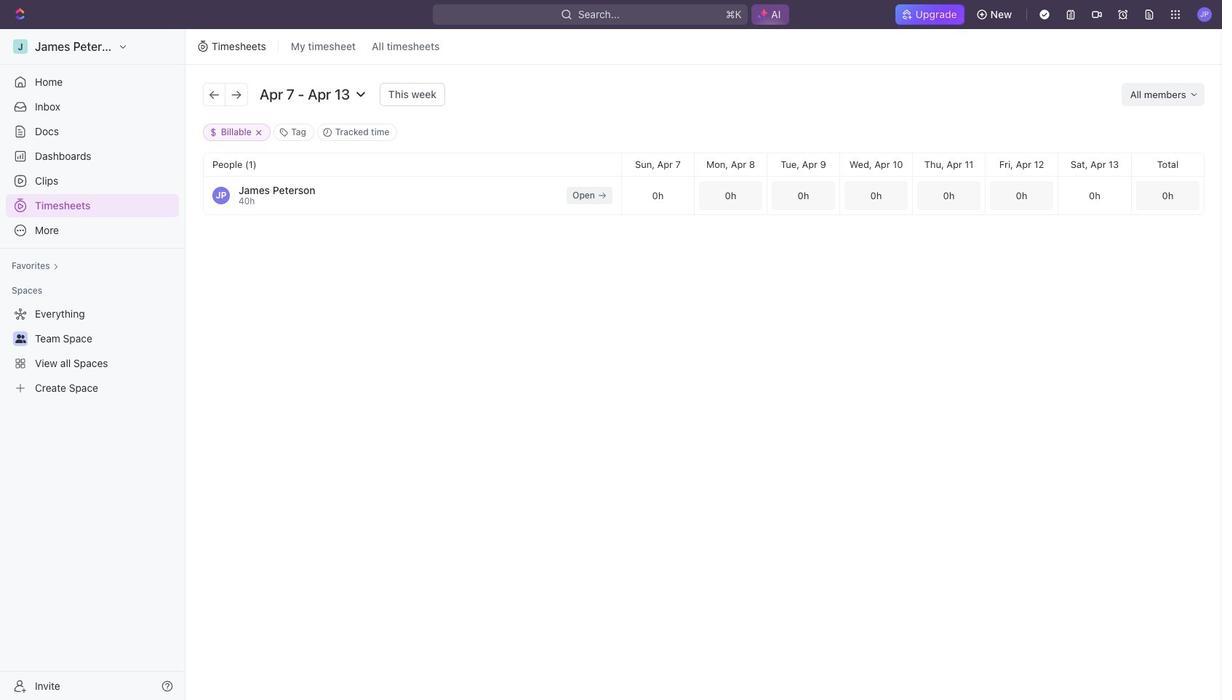 Task type: vqa. For each thing, say whether or not it's contained in the screenshot.
the top wifi image
no



Task type: describe. For each thing, give the bounding box(es) containing it.
tree inside 'sidebar' navigation
[[6, 303, 179, 400]]

james peterson, , element
[[212, 187, 230, 204]]



Task type: locate. For each thing, give the bounding box(es) containing it.
james peterson's workspace, , element
[[13, 39, 28, 54]]

tree
[[6, 303, 179, 400]]

user group image
[[15, 335, 26, 343]]

sidebar navigation
[[0, 29, 188, 701]]



